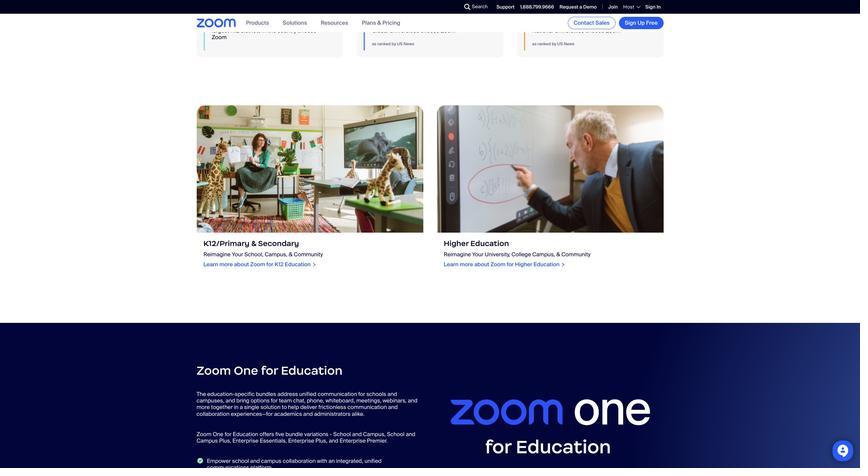 Task type: locate. For each thing, give the bounding box(es) containing it.
search image
[[464, 4, 471, 10]]

ranked
[[378, 41, 391, 47], [538, 41, 551, 47]]

2 50 from the left
[[593, 16, 605, 27]]

1 horizontal spatial ranked
[[538, 41, 551, 47]]

1 horizontal spatial unified
[[365, 458, 382, 465]]

enterprise up integrated,
[[340, 438, 366, 445]]

and right meetings,
[[388, 404, 398, 412]]

communication up frictionless
[[318, 391, 357, 398]]

choose inside 49 of the top 50 national universities choose zoom
[[586, 27, 605, 34]]

communication down schools at the left
[[348, 404, 387, 412]]

0 vertical spatial in
[[262, 27, 267, 34]]

1 vertical spatial one
[[213, 431, 224, 438]]

school down webinars,
[[387, 431, 405, 438]]

1 choose from the left
[[298, 27, 317, 34]]

and right webinars,
[[408, 398, 418, 405]]

0 horizontal spatial your
[[232, 251, 243, 259]]

collaboration left with
[[283, 458, 316, 465]]

free
[[647, 19, 658, 26]]

one inside zoom one for education offers five bundle variations - school and campus, school and campus plus, enterprise essentials, enterprise plus, and enterprise premier.
[[213, 431, 224, 438]]

1 horizontal spatial by
[[552, 41, 557, 47]]

sign for sign in
[[646, 4, 656, 10]]

0 vertical spatial communication
[[318, 391, 357, 398]]

your down k12/primary
[[232, 251, 243, 259]]

2 horizontal spatial of
[[547, 16, 556, 27]]

for up bundles
[[261, 363, 278, 379]]

0 horizontal spatial learn
[[204, 261, 218, 269]]

top right pricing
[[415, 16, 431, 27]]

0 vertical spatial collaboration
[[197, 411, 230, 418]]

unified
[[300, 391, 317, 398], [365, 458, 382, 465]]

by down national
[[552, 41, 557, 47]]

a
[[580, 4, 583, 10], [240, 404, 243, 412]]

k12 inside 22 of the 25 largest k12 districts in the country choose zoom
[[231, 27, 240, 34]]

reimagine inside 'k12/primary & secondary reimagine your school, campus, & community learn more about zoom for k12 education'
[[204, 251, 231, 259]]

top inside 46 of the top 50 global universities choose zoom
[[415, 16, 431, 27]]

k12 inside 'k12/primary & secondary reimagine your school, campus, & community learn more about zoom for k12 education'
[[275, 261, 284, 269]]

campus, for education
[[533, 251, 555, 259]]

for left the team
[[271, 398, 278, 405]]

1 horizontal spatial enterprise
[[288, 438, 314, 445]]

plans
[[362, 19, 376, 27]]

to
[[282, 404, 287, 412]]

2 about from the left
[[475, 261, 490, 269]]

0 horizontal spatial of
[[225, 16, 234, 27]]

1 by from the left
[[392, 41, 396, 47]]

meetings,
[[357, 398, 382, 405]]

about inside the higher education reimagine your university, college campus, & community learn more about zoom for higher education
[[475, 261, 490, 269]]

2 community from the left
[[562, 251, 591, 259]]

of right 46
[[386, 16, 395, 27]]

learn inside 'k12/primary & secondary reimagine your school, campus, & community learn more about zoom for k12 education'
[[204, 261, 218, 269]]

one up empower
[[213, 431, 224, 438]]

1 vertical spatial k12
[[275, 261, 284, 269]]

0 horizontal spatial a
[[240, 404, 243, 412]]

1 horizontal spatial sign
[[646, 4, 656, 10]]

1 reimagine from the left
[[204, 251, 231, 259]]

ranked for 49
[[538, 41, 551, 47]]

0 vertical spatial sign
[[646, 4, 656, 10]]

0 horizontal spatial more
[[197, 404, 210, 412]]

2 horizontal spatial campus,
[[533, 251, 555, 259]]

integrated,
[[336, 458, 364, 465]]

a left single in the bottom left of the page
[[240, 404, 243, 412]]

0 horizontal spatial reimagine
[[204, 251, 231, 259]]

of inside 46 of the top 50 global universities choose zoom
[[386, 16, 395, 27]]

community inside 'k12/primary & secondary reimagine your school, campus, & community learn more about zoom for k12 education'
[[294, 251, 323, 259]]

1 horizontal spatial as ranked by us news
[[533, 41, 575, 47]]

bundle
[[286, 431, 303, 438]]

collaboration inside the education-specific bundles address unified communication for schools and campuses, and bring options for team chat, phone, whiteboard, meetings, webinars, and more together in a single solution to help deliver frictionless communication and collaboration experiences—for academics and administrators alike.
[[197, 411, 230, 418]]

0 vertical spatial higher
[[444, 239, 469, 249]]

sign left in
[[646, 4, 656, 10]]

1 50 from the left
[[433, 16, 445, 27]]

2 us from the left
[[558, 41, 563, 47]]

1 horizontal spatial your
[[473, 251, 484, 259]]

campus
[[261, 458, 282, 465]]

2 as from the left
[[533, 41, 537, 47]]

of for 49
[[547, 16, 556, 27]]

zoom inside 46 of the top 50 global universities choose zoom
[[441, 27, 456, 34]]

us down 49 of the top 50 national universities choose zoom
[[558, 41, 563, 47]]

news
[[404, 41, 415, 47], [564, 41, 575, 47]]

1 horizontal spatial 50
[[593, 16, 605, 27]]

2 by from the left
[[552, 41, 557, 47]]

50 for 46 of the top 50
[[433, 16, 445, 27]]

news for 49
[[564, 41, 575, 47]]

in right together
[[234, 404, 239, 412]]

k12 down secondary
[[275, 261, 284, 269]]

1 horizontal spatial more
[[220, 261, 233, 269]]

1.888.799.9666
[[521, 4, 555, 10]]

-
[[330, 431, 332, 438]]

by
[[392, 41, 396, 47], [552, 41, 557, 47]]

1 vertical spatial sign
[[625, 19, 637, 26]]

1 horizontal spatial one
[[234, 363, 258, 379]]

ranked down global on the top of the page
[[378, 41, 391, 47]]

by down pricing
[[392, 41, 396, 47]]

news down 46 of the top 50 global universities choose zoom
[[404, 41, 415, 47]]

request a demo
[[560, 4, 597, 10]]

in
[[262, 27, 267, 34], [234, 404, 239, 412]]

2 horizontal spatial enterprise
[[340, 438, 366, 445]]

and left the bring
[[226, 398, 235, 405]]

1 horizontal spatial top
[[575, 16, 591, 27]]

2 learn from the left
[[444, 261, 459, 269]]

2 top from the left
[[575, 16, 591, 27]]

choose for 49 of the top 50
[[586, 27, 605, 34]]

choose for 46 of the top 50
[[421, 27, 440, 34]]

0 horizontal spatial school
[[334, 431, 351, 438]]

for down college
[[507, 261, 514, 269]]

0 horizontal spatial about
[[234, 261, 249, 269]]

0 vertical spatial k12
[[231, 27, 240, 34]]

1 horizontal spatial in
[[262, 27, 267, 34]]

enterprise up school
[[233, 438, 259, 445]]

1 horizontal spatial k12
[[275, 261, 284, 269]]

0 horizontal spatial as
[[372, 41, 377, 47]]

0 horizontal spatial higher
[[444, 239, 469, 249]]

country
[[278, 27, 297, 34]]

0 horizontal spatial k12
[[231, 27, 240, 34]]

support
[[497, 4, 515, 10]]

community inside the higher education reimagine your university, college campus, & community learn more about zoom for higher education
[[562, 251, 591, 259]]

for right campus
[[225, 431, 232, 438]]

1 learn from the left
[[204, 261, 218, 269]]

1 horizontal spatial community
[[562, 251, 591, 259]]

us for 46
[[397, 41, 403, 47]]

sign up free link
[[619, 17, 664, 29]]

more for higher
[[460, 261, 474, 269]]

3 choose from the left
[[586, 27, 605, 34]]

1 horizontal spatial campus,
[[363, 431, 386, 438]]

reimagine inside the higher education reimagine your university, college campus, & community learn more about zoom for higher education
[[444, 251, 471, 259]]

alike.
[[352, 411, 365, 418]]

universities for 49
[[555, 27, 585, 34]]

as ranked by us news
[[372, 41, 415, 47], [533, 41, 575, 47]]

0 horizontal spatial collaboration
[[197, 411, 230, 418]]

0 horizontal spatial us
[[397, 41, 403, 47]]

2 horizontal spatial choose
[[586, 27, 605, 34]]

1 of from the left
[[225, 16, 234, 27]]

sign
[[646, 4, 656, 10], [625, 19, 637, 26]]

universities inside 49 of the top 50 national universities choose zoom
[[555, 27, 585, 34]]

choose inside 46 of the top 50 global universities choose zoom
[[421, 27, 440, 34]]

0 horizontal spatial news
[[404, 41, 415, 47]]

plus, left -
[[316, 438, 328, 445]]

campus, down secondary
[[265, 251, 288, 259]]

1 horizontal spatial plus,
[[316, 438, 328, 445]]

school right -
[[334, 431, 351, 438]]

more inside 'k12/primary & secondary reimagine your school, campus, & community learn more about zoom for k12 education'
[[220, 261, 233, 269]]

zoom
[[441, 27, 456, 34], [606, 27, 621, 34], [212, 34, 227, 41], [250, 261, 265, 269], [491, 261, 506, 269], [197, 363, 231, 379], [197, 431, 212, 438]]

frictionless
[[319, 404, 346, 412]]

ranked down national
[[538, 41, 551, 47]]

None search field
[[439, 1, 466, 12]]

1 horizontal spatial us
[[558, 41, 563, 47]]

chat,
[[293, 398, 306, 405]]

zoom one for education
[[197, 363, 346, 379]]

1 us from the left
[[397, 41, 403, 47]]

1 horizontal spatial choose
[[421, 27, 440, 34]]

0 horizontal spatial by
[[392, 41, 396, 47]]

0 horizontal spatial plus,
[[219, 438, 231, 445]]

0 horizontal spatial community
[[294, 251, 323, 259]]

your left the university, at the bottom right
[[473, 251, 484, 259]]

1 horizontal spatial reimagine
[[444, 251, 471, 259]]

top
[[415, 16, 431, 27], [575, 16, 591, 27]]

premier.
[[367, 438, 388, 445]]

top inside 49 of the top 50 national universities choose zoom
[[575, 16, 591, 27]]

a left demo
[[580, 4, 583, 10]]

and
[[388, 391, 397, 398], [226, 398, 235, 405], [408, 398, 418, 405], [388, 404, 398, 412], [304, 411, 313, 418], [353, 431, 362, 438], [406, 431, 416, 438], [329, 438, 339, 445], [250, 458, 260, 465]]

about down the university, at the bottom right
[[475, 261, 490, 269]]

of inside 22 of the 25 largest k12 districts in the country choose zoom
[[225, 16, 234, 27]]

about down school,
[[234, 261, 249, 269]]

0 horizontal spatial in
[[234, 404, 239, 412]]

sign left up
[[625, 19, 637, 26]]

with
[[317, 458, 327, 465]]

2 reimagine from the left
[[444, 251, 471, 259]]

products
[[246, 19, 269, 27]]

0 horizontal spatial top
[[415, 16, 431, 27]]

46 of the top 50 global universities choose zoom
[[372, 16, 456, 34]]

specific
[[235, 391, 255, 398]]

0 horizontal spatial as ranked by us news
[[372, 41, 415, 47]]

one for zoom one for education
[[234, 363, 258, 379]]

k12 right largest
[[231, 27, 240, 34]]

22 of the 25 largest k12 districts in the country choose zoom
[[212, 16, 317, 41]]

education
[[471, 239, 509, 249], [285, 261, 311, 269], [534, 261, 560, 269], [281, 363, 343, 379], [233, 431, 259, 438]]

0 vertical spatial one
[[234, 363, 258, 379]]

top down request a demo link
[[575, 16, 591, 27]]

2 your from the left
[[473, 251, 484, 259]]

& inside the higher education reimagine your university, college campus, & community learn more about zoom for higher education
[[557, 251, 561, 259]]

1 vertical spatial higher
[[515, 261, 533, 269]]

school
[[232, 458, 249, 465]]

1 news from the left
[[404, 41, 415, 47]]

variations
[[304, 431, 329, 438]]

and right school
[[250, 458, 260, 465]]

k12/primary
[[204, 239, 250, 249]]

collaboration inside empower school and campus collaboration with an integrated, unified communications platform
[[283, 458, 316, 465]]

sales
[[596, 19, 610, 26]]

reimagine
[[204, 251, 231, 259], [444, 251, 471, 259]]

2 horizontal spatial more
[[460, 261, 474, 269]]

0 horizontal spatial sign
[[625, 19, 637, 26]]

unified up deliver
[[300, 391, 317, 398]]

1 horizontal spatial about
[[475, 261, 490, 269]]

&
[[378, 19, 381, 27], [251, 239, 257, 249], [289, 251, 293, 259], [557, 251, 561, 259]]

0 horizontal spatial unified
[[300, 391, 317, 398]]

more inside the education-specific bundles address unified communication for schools and campuses, and bring options for team chat, phone, whiteboard, meetings, webinars, and more together in a single solution to help deliver frictionless communication and collaboration experiences—for academics and administrators alike.
[[197, 404, 210, 412]]

request
[[560, 4, 579, 10]]

of inside 49 of the top 50 national universities choose zoom
[[547, 16, 556, 27]]

1 vertical spatial unified
[[365, 458, 382, 465]]

us down pricing
[[397, 41, 403, 47]]

as down national
[[533, 41, 537, 47]]

3 of from the left
[[547, 16, 556, 27]]

for down secondary
[[267, 261, 274, 269]]

one
[[234, 363, 258, 379], [213, 431, 224, 438]]

1 horizontal spatial news
[[564, 41, 575, 47]]

campus, right college
[[533, 251, 555, 259]]

your inside the higher education reimagine your university, college campus, & community learn more about zoom for higher education
[[473, 251, 484, 259]]

learn for higher education
[[444, 261, 459, 269]]

50
[[433, 16, 445, 27], [593, 16, 605, 27]]

of right 22
[[225, 16, 234, 27]]

in inside 22 of the 25 largest k12 districts in the country choose zoom
[[262, 27, 267, 34]]

universities down pricing
[[390, 27, 420, 34]]

campus,
[[265, 251, 288, 259], [533, 251, 555, 259], [363, 431, 386, 438]]

1 horizontal spatial school
[[387, 431, 405, 438]]

experiences—for
[[231, 411, 273, 418]]

more
[[220, 261, 233, 269], [460, 261, 474, 269], [197, 404, 210, 412]]

college
[[512, 251, 532, 259]]

resources button
[[321, 19, 348, 27]]

top for 46 of the top 50
[[415, 16, 431, 27]]

sign in
[[646, 4, 661, 10]]

products button
[[246, 19, 269, 27]]

us
[[397, 41, 403, 47], [558, 41, 563, 47]]

news down 49 of the top 50 national universities choose zoom
[[564, 41, 575, 47]]

of for 22
[[225, 16, 234, 27]]

0 horizontal spatial choose
[[298, 27, 317, 34]]

the inside 46 of the top 50 global universities choose zoom
[[397, 16, 413, 27]]

1 as from the left
[[372, 41, 377, 47]]

universities down contact
[[555, 27, 585, 34]]

as down global on the top of the page
[[372, 41, 377, 47]]

in down products 'dropdown button'
[[262, 27, 267, 34]]

50 inside 46 of the top 50 global universities choose zoom
[[433, 16, 445, 27]]

unified inside the education-specific bundles address unified communication for schools and campuses, and bring options for team chat, phone, whiteboard, meetings, webinars, and more together in a single solution to help deliver frictionless communication and collaboration experiences—for academics and administrators alike.
[[300, 391, 317, 398]]

k12
[[231, 27, 240, 34], [275, 261, 284, 269]]

of
[[225, 16, 234, 27], [386, 16, 395, 27], [547, 16, 556, 27]]

by for 49
[[552, 41, 557, 47]]

sign inside sign up free link
[[625, 19, 637, 26]]

0 horizontal spatial 50
[[433, 16, 445, 27]]

universities
[[390, 27, 420, 34], [555, 27, 585, 34]]

universities inside 46 of the top 50 global universities choose zoom
[[390, 27, 420, 34]]

for
[[267, 261, 274, 269], [507, 261, 514, 269], [261, 363, 278, 379], [359, 391, 365, 398], [271, 398, 278, 405], [225, 431, 232, 438]]

2 of from the left
[[386, 16, 395, 27]]

2 universities from the left
[[555, 27, 585, 34]]

of for 46
[[386, 16, 395, 27]]

1 top from the left
[[415, 16, 431, 27]]

school
[[334, 431, 351, 438], [387, 431, 405, 438]]

more inside the higher education reimagine your university, college campus, & community learn more about zoom for higher education
[[460, 261, 474, 269]]

1 horizontal spatial learn
[[444, 261, 459, 269]]

help
[[288, 404, 299, 412]]

collaboration down campuses,
[[197, 411, 230, 418]]

0 horizontal spatial enterprise
[[233, 438, 259, 445]]

0 horizontal spatial one
[[213, 431, 224, 438]]

unified down premier. at the left
[[365, 458, 382, 465]]

solutions
[[283, 19, 307, 27]]

the inside 49 of the top 50 national universities choose zoom
[[558, 16, 573, 27]]

k12/primary & secondary reimagine your school, campus, & community learn more about zoom for k12 education
[[204, 239, 323, 269]]

1 horizontal spatial of
[[386, 16, 395, 27]]

1 horizontal spatial collaboration
[[283, 458, 316, 465]]

1 vertical spatial in
[[234, 404, 239, 412]]

0 vertical spatial a
[[580, 4, 583, 10]]

0 horizontal spatial universities
[[390, 27, 420, 34]]

0 horizontal spatial ranked
[[378, 41, 391, 47]]

one up specific
[[234, 363, 258, 379]]

choose
[[298, 27, 317, 34], [421, 27, 440, 34], [586, 27, 605, 34]]

enterprise right 'five'
[[288, 438, 314, 445]]

campus, inside the higher education reimagine your university, college campus, & community learn more about zoom for higher education
[[533, 251, 555, 259]]

of up national
[[547, 16, 556, 27]]

0 horizontal spatial campus,
[[265, 251, 288, 259]]

1 vertical spatial a
[[240, 404, 243, 412]]

50 for 49 of the top 50
[[593, 16, 605, 27]]

1 community from the left
[[294, 251, 323, 259]]

2 as ranked by us news from the left
[[533, 41, 575, 47]]

campus, inside 'k12/primary & secondary reimagine your school, campus, & community learn more about zoom for k12 education'
[[265, 251, 288, 259]]

bring
[[237, 398, 250, 405]]

about inside 'k12/primary & secondary reimagine your school, campus, & community learn more about zoom for k12 education'
[[234, 261, 249, 269]]

2 ranked from the left
[[538, 41, 551, 47]]

2 school from the left
[[387, 431, 405, 438]]

1 vertical spatial collaboration
[[283, 458, 316, 465]]

1 horizontal spatial universities
[[555, 27, 585, 34]]

2 news from the left
[[564, 41, 575, 47]]

join
[[609, 4, 618, 10]]

universities for 46
[[390, 27, 420, 34]]

1 universities from the left
[[390, 27, 420, 34]]

2 choose from the left
[[421, 27, 440, 34]]

1 ranked from the left
[[378, 41, 391, 47]]

1 horizontal spatial as
[[533, 41, 537, 47]]

1 about from the left
[[234, 261, 249, 269]]

1 your from the left
[[232, 251, 243, 259]]

as ranked by us news down national
[[533, 41, 575, 47]]

50 inside 49 of the top 50 national universities choose zoom
[[593, 16, 605, 27]]

contact
[[574, 19, 595, 26]]

join link
[[609, 4, 618, 10]]

communication
[[318, 391, 357, 398], [348, 404, 387, 412]]

essentials,
[[260, 438, 287, 445]]

options
[[251, 398, 270, 405]]

platform
[[251, 465, 272, 469]]

as ranked by us news down global on the top of the page
[[372, 41, 415, 47]]

1 as ranked by us news from the left
[[372, 41, 415, 47]]

team
[[279, 398, 292, 405]]

plus, right campus
[[219, 438, 231, 445]]

learn inside the higher education reimagine your university, college campus, & community learn more about zoom for higher education
[[444, 261, 459, 269]]

contact sales
[[574, 19, 610, 26]]

0 vertical spatial unified
[[300, 391, 317, 398]]

bundles
[[256, 391, 276, 398]]

46
[[372, 16, 384, 27]]

3 enterprise from the left
[[340, 438, 366, 445]]

campus, down alike. on the left bottom
[[363, 431, 386, 438]]



Task type: describe. For each thing, give the bounding box(es) containing it.
the for 49
[[558, 16, 573, 27]]

search
[[472, 3, 488, 10]]

as for 49
[[533, 41, 537, 47]]

search image
[[464, 4, 471, 10]]

1 school from the left
[[334, 431, 351, 438]]

an
[[329, 458, 335, 465]]

about for secondary
[[234, 261, 249, 269]]

empower school and campus collaboration with an integrated, unified communications platform
[[207, 458, 382, 469]]

1 enterprise from the left
[[233, 438, 259, 445]]

22
[[212, 16, 223, 27]]

zoom inside 'k12/primary & secondary reimagine your school, campus, & community learn more about zoom for k12 education'
[[250, 261, 265, 269]]

offers
[[260, 431, 274, 438]]

plans & pricing
[[362, 19, 401, 27]]

and down alike. on the left bottom
[[353, 431, 362, 438]]

administrators
[[314, 411, 351, 418]]

education-
[[207, 391, 235, 398]]

up
[[638, 19, 645, 26]]

us for 49
[[558, 41, 563, 47]]

as for 46
[[372, 41, 377, 47]]

resources
[[321, 19, 348, 27]]

webinars,
[[383, 398, 407, 405]]

academics
[[274, 411, 302, 418]]

global
[[372, 27, 389, 34]]

pricing
[[383, 19, 401, 27]]

sign for sign up free
[[625, 19, 637, 26]]

in inside the education-specific bundles address unified communication for schools and campuses, and bring options for team chat, phone, whiteboard, meetings, webinars, and more together in a single solution to help deliver frictionless communication and collaboration experiences—for academics and administrators alike.
[[234, 404, 239, 412]]

the for 46
[[397, 16, 413, 27]]

deliver
[[301, 404, 317, 412]]

community for higher education
[[562, 251, 591, 259]]

zoom logo image
[[197, 19, 236, 27]]

zoom inside the higher education reimagine your university, college campus, & community learn more about zoom for higher education
[[491, 261, 506, 269]]

the education-specific bundles address unified communication for schools and campuses, and bring options for team chat, phone, whiteboard, meetings, webinars, and more together in a single solution to help deliver frictionless communication and collaboration experiences—for academics and administrators alike.
[[197, 391, 418, 418]]

by for 46
[[392, 41, 396, 47]]

zoom inside 22 of the 25 largest k12 districts in the country choose zoom
[[212, 34, 227, 41]]

higher education reimagine your university, college campus, & community learn more about zoom for higher education
[[444, 239, 591, 269]]

ranked for 46
[[378, 41, 391, 47]]

the for 22
[[236, 16, 252, 27]]

zoom one for education image
[[437, 365, 664, 469]]

for inside the higher education reimagine your university, college campus, & community learn more about zoom for higher education
[[507, 261, 514, 269]]

support link
[[497, 4, 515, 10]]

empower
[[207, 458, 231, 465]]

sign in link
[[646, 4, 661, 10]]

25
[[254, 16, 265, 27]]

solution
[[261, 404, 281, 412]]

zoom inside 49 of the top 50 national universities choose zoom
[[606, 27, 621, 34]]

host
[[624, 4, 635, 10]]

your inside 'k12/primary & secondary reimagine your school, campus, & community learn more about zoom for k12 education'
[[232, 251, 243, 259]]

and right schools at the left
[[388, 391, 397, 398]]

solutions button
[[283, 19, 307, 27]]

a inside the education-specific bundles address unified communication for schools and campuses, and bring options for team chat, phone, whiteboard, meetings, webinars, and more together in a single solution to help deliver frictionless communication and collaboration experiences—for academics and administrators alike.
[[240, 404, 243, 412]]

one for zoom one for education offers five bundle variations - school and campus, school and campus plus, enterprise essentials, enterprise plus, and enterprise premier.
[[213, 431, 224, 438]]

five
[[276, 431, 284, 438]]

about for reimagine
[[475, 261, 490, 269]]

largest
[[212, 27, 229, 34]]

single
[[244, 404, 259, 412]]

school,
[[245, 251, 264, 259]]

demo
[[584, 4, 597, 10]]

secondary
[[258, 239, 299, 249]]

campus, inside zoom one for education offers five bundle variations - school and campus, school and campus plus, enterprise essentials, enterprise plus, and enterprise premier.
[[363, 431, 386, 438]]

1 horizontal spatial a
[[580, 4, 583, 10]]

community for k12/primary & secondary
[[294, 251, 323, 259]]

address
[[278, 391, 298, 398]]

learn for k12/primary & secondary
[[204, 261, 218, 269]]

plans & pricing link
[[362, 19, 401, 27]]

education inside zoom one for education offers five bundle variations - school and campus, school and campus plus, enterprise essentials, enterprise plus, and enterprise premier.
[[233, 431, 259, 438]]

and down phone,
[[304, 411, 313, 418]]

education inside 'k12/primary & secondary reimagine your school, campus, & community learn more about zoom for k12 education'
[[285, 261, 311, 269]]

top for 49 of the top 50
[[575, 16, 591, 27]]

in
[[657, 4, 661, 10]]

communications
[[207, 465, 249, 469]]

zoom one for education offers five bundle variations - school and campus, school and campus plus, enterprise essentials, enterprise plus, and enterprise premier.
[[197, 431, 416, 445]]

together
[[211, 404, 233, 412]]

teacher in the classroom image
[[197, 106, 424, 233]]

unified inside empower school and campus collaboration with an integrated, unified communications platform
[[365, 458, 382, 465]]

1 horizontal spatial higher
[[515, 261, 533, 269]]

for left schools at the left
[[359, 391, 365, 398]]

teacher using the whiteboard image
[[437, 106, 664, 233]]

districts
[[241, 27, 261, 34]]

zoom inside zoom one for education offers five bundle variations - school and campus, school and campus plus, enterprise essentials, enterprise plus, and enterprise premier.
[[197, 431, 212, 438]]

contact sales link
[[568, 17, 616, 29]]

49
[[533, 16, 545, 27]]

sign up free
[[625, 19, 658, 26]]

for inside 'k12/primary & secondary reimagine your school, campus, & community learn more about zoom for k12 education'
[[267, 261, 274, 269]]

1 plus, from the left
[[219, 438, 231, 445]]

and right premier. at the left
[[406, 431, 416, 438]]

2 plus, from the left
[[316, 438, 328, 445]]

news for 46
[[404, 41, 415, 47]]

choose inside 22 of the 25 largest k12 districts in the country choose zoom
[[298, 27, 317, 34]]

as ranked by us news for 49
[[533, 41, 575, 47]]

campus
[[197, 438, 218, 445]]

49 of the top 50 national universities choose zoom
[[533, 16, 621, 34]]

national
[[533, 27, 554, 34]]

2 enterprise from the left
[[288, 438, 314, 445]]

1.888.799.9666 link
[[521, 4, 555, 10]]

schools
[[367, 391, 387, 398]]

university,
[[485, 251, 511, 259]]

1 vertical spatial communication
[[348, 404, 387, 412]]

and right variations
[[329, 438, 339, 445]]

for inside zoom one for education offers five bundle variations - school and campus, school and campus plus, enterprise essentials, enterprise plus, and enterprise premier.
[[225, 431, 232, 438]]

phone,
[[307, 398, 324, 405]]

campuses,
[[197, 398, 224, 405]]

request a demo link
[[560, 4, 597, 10]]

host button
[[624, 4, 641, 10]]

and inside empower school and campus collaboration with an integrated, unified communications platform
[[250, 458, 260, 465]]

campus, for &
[[265, 251, 288, 259]]

the
[[197, 391, 206, 398]]

as ranked by us news for 46
[[372, 41, 415, 47]]

whiteboard,
[[326, 398, 355, 405]]

more for k12/primary
[[220, 261, 233, 269]]



Task type: vqa. For each thing, say whether or not it's contained in the screenshot.
customer support agent image
no



